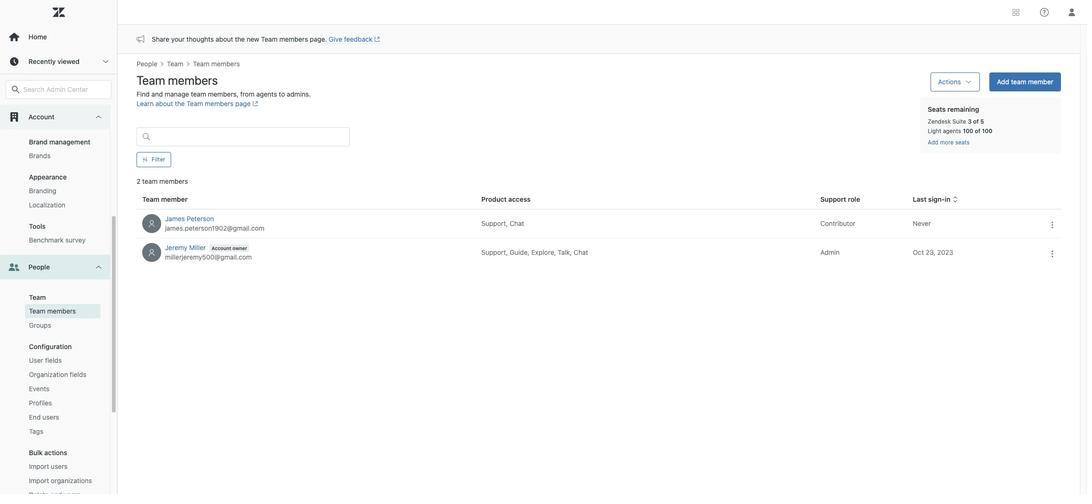 Task type: describe. For each thing, give the bounding box(es) containing it.
branding
[[29, 187, 56, 195]]

events link
[[25, 382, 101, 397]]

import users link
[[25, 460, 101, 474]]

team members
[[29, 307, 76, 316]]

Search Admin Center field
[[23, 85, 105, 94]]

profiles
[[29, 399, 52, 408]]

people
[[28, 263, 50, 271]]

user fields
[[29, 357, 62, 365]]

brand management
[[29, 138, 90, 146]]

more
[[29, 117, 45, 125]]

organization fields element
[[29, 371, 86, 380]]

more settings
[[29, 117, 71, 125]]

end
[[29, 414, 41, 422]]

users for import users
[[51, 463, 68, 471]]

import for import organizations
[[29, 477, 49, 485]]

team for team members
[[29, 307, 45, 316]]

people group
[[0, 280, 110, 495]]

events
[[29, 385, 49, 393]]

settings
[[46, 117, 71, 125]]

end users
[[29, 414, 59, 422]]

user
[[29, 357, 43, 365]]

team members element
[[29, 307, 76, 316]]

account group
[[0, 0, 110, 255]]

fields for user fields
[[45, 357, 62, 365]]

organization
[[29, 371, 68, 379]]

import organizations
[[29, 477, 92, 485]]

team element
[[29, 294, 46, 302]]

account button
[[0, 105, 110, 130]]

appearance element
[[29, 173, 67, 181]]

tags link
[[25, 425, 101, 439]]

survey
[[65, 236, 86, 244]]

more settings element
[[29, 116, 71, 126]]

users for end users
[[42, 414, 59, 422]]

localization element
[[29, 201, 65, 210]]

user fields link
[[25, 354, 101, 368]]

tags element
[[29, 427, 43, 437]]

home button
[[0, 25, 117, 49]]

team members link
[[25, 305, 101, 319]]

recently viewed button
[[0, 49, 117, 74]]

recently
[[28, 57, 56, 65]]

organization fields link
[[25, 368, 101, 382]]

brand
[[29, 138, 48, 146]]

configuration
[[29, 343, 72, 351]]

help image
[[1041, 8, 1050, 16]]

actions
[[44, 449, 67, 457]]

primary element
[[0, 0, 118, 495]]

import users element
[[29, 463, 68, 472]]

profiles link
[[25, 397, 101, 411]]

import organizations element
[[29, 477, 92, 486]]

people button
[[0, 255, 110, 280]]

none search field inside primary element
[[1, 80, 116, 99]]

import for import users
[[29, 463, 49, 471]]

advanced element
[[29, 102, 59, 111]]

benchmark survey link
[[25, 233, 101, 248]]

tree item containing people
[[0, 255, 110, 495]]

tools element
[[29, 223, 46, 231]]

recently viewed
[[28, 57, 80, 65]]

groups link
[[25, 319, 101, 333]]

members
[[47, 307, 76, 316]]

bulk actions
[[29, 449, 67, 457]]

import users
[[29, 463, 68, 471]]

organization fields
[[29, 371, 86, 379]]

viewed
[[58, 57, 80, 65]]



Task type: locate. For each thing, give the bounding box(es) containing it.
brand management element
[[29, 138, 90, 146]]

1 vertical spatial users
[[51, 463, 68, 471]]

1 import from the top
[[29, 463, 49, 471]]

team
[[29, 294, 46, 302], [29, 307, 45, 316]]

0 vertical spatial users
[[42, 414, 59, 422]]

user fields element
[[29, 356, 62, 366]]

events element
[[29, 385, 49, 394]]

brands link
[[25, 149, 101, 163]]

2 team from the top
[[29, 307, 45, 316]]

1 vertical spatial fields
[[70, 371, 86, 379]]

account
[[28, 113, 54, 121]]

tree item containing advanced
[[0, 0, 110, 255]]

profiles element
[[29, 399, 52, 409]]

import down import users 'element'
[[29, 477, 49, 485]]

localization
[[29, 201, 65, 209]]

delete end users element
[[29, 491, 81, 495]]

configuration element
[[29, 343, 72, 351]]

fields down configuration
[[45, 357, 62, 365]]

users right the 'end' on the left of the page
[[42, 414, 59, 422]]

0 vertical spatial fields
[[45, 357, 62, 365]]

team up team members
[[29, 294, 46, 302]]

import
[[29, 463, 49, 471], [29, 477, 49, 485]]

management
[[49, 138, 90, 146]]

1 horizontal spatial fields
[[70, 371, 86, 379]]

tree item
[[0, 0, 110, 255], [0, 255, 110, 495]]

import inside 'element'
[[29, 463, 49, 471]]

benchmark
[[29, 236, 64, 244]]

0 vertical spatial import
[[29, 463, 49, 471]]

home
[[28, 33, 47, 41]]

branding link
[[25, 184, 101, 198]]

None search field
[[1, 80, 116, 99]]

team down the team element
[[29, 307, 45, 316]]

import organizations link
[[25, 474, 101, 489]]

fields for organization fields
[[70, 371, 86, 379]]

brands element
[[29, 151, 51, 161]]

appearance
[[29, 173, 67, 181]]

benchmark survey element
[[29, 236, 86, 245]]

benchmark survey
[[29, 236, 86, 244]]

zendesk products image
[[1013, 9, 1020, 15]]

groups
[[29, 322, 51, 330]]

2 tree item from the top
[[0, 255, 110, 495]]

user menu image
[[1067, 6, 1079, 18]]

users down actions
[[51, 463, 68, 471]]

advanced link
[[25, 100, 101, 114]]

end users element
[[29, 413, 59, 423]]

tags
[[29, 428, 43, 436]]

import down bulk
[[29, 463, 49, 471]]

1 vertical spatial team
[[29, 307, 45, 316]]

1 tree item from the top
[[0, 0, 110, 255]]

more settings link
[[25, 114, 101, 128]]

2 import from the top
[[29, 477, 49, 485]]

advanced
[[29, 102, 59, 111]]

branding element
[[29, 186, 56, 196]]

bulk actions element
[[29, 449, 67, 457]]

1 team from the top
[[29, 294, 46, 302]]

groups element
[[29, 321, 51, 331]]

0 horizontal spatial fields
[[45, 357, 62, 365]]

tools
[[29, 223, 46, 231]]

bulk
[[29, 449, 43, 457]]

users
[[42, 414, 59, 422], [51, 463, 68, 471]]

brands
[[29, 152, 51, 160]]

organizations
[[51, 477, 92, 485]]

users inside 'element'
[[51, 463, 68, 471]]

end users link
[[25, 411, 101, 425]]

fields down 'user fields' link
[[70, 371, 86, 379]]

localization link
[[25, 198, 101, 213]]

team for the team element
[[29, 294, 46, 302]]

0 vertical spatial team
[[29, 294, 46, 302]]

tree
[[0, 0, 117, 495]]

fields
[[45, 357, 62, 365], [70, 371, 86, 379]]

tree containing advanced
[[0, 0, 117, 495]]

1 vertical spatial import
[[29, 477, 49, 485]]



Task type: vqa. For each thing, say whether or not it's contained in the screenshot.
the user menu icon
yes



